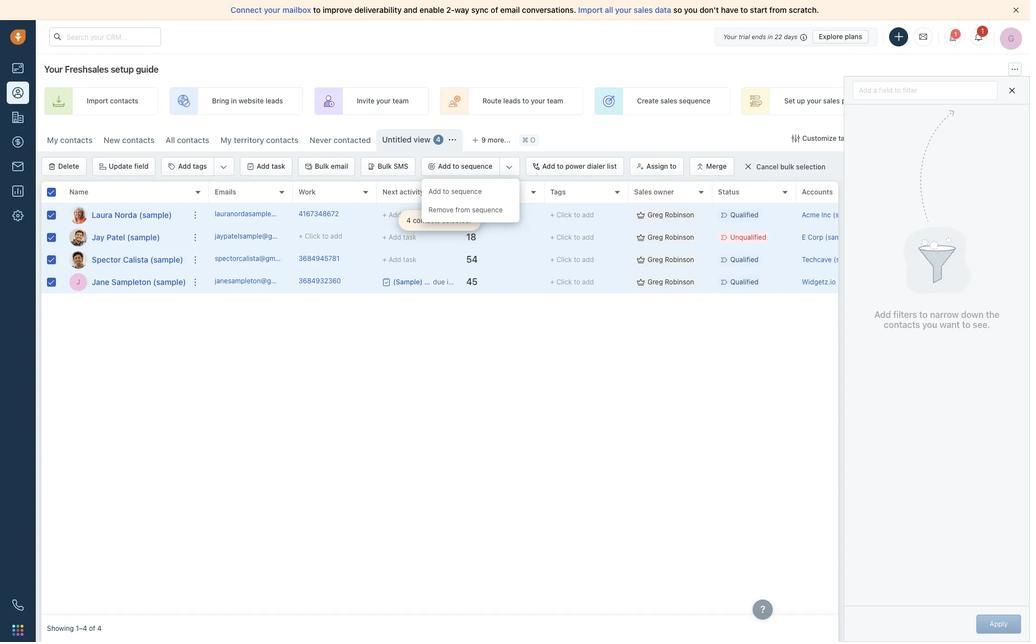 Task type: vqa. For each thing, say whether or not it's contained in the screenshot.
18
yes



Task type: locate. For each thing, give the bounding box(es) containing it.
add a field to filter
[[859, 86, 918, 94]]

sales left pipeline
[[823, 97, 840, 105]]

untitled
[[382, 135, 412, 144]]

add for 37
[[582, 211, 594, 219]]

0 horizontal spatial of
[[89, 625, 95, 633]]

0 horizontal spatial you
[[684, 5, 698, 15]]

2 greg from the top
[[648, 233, 663, 242]]

1 vertical spatial qualified
[[730, 256, 759, 264]]

greg robinson for 45
[[648, 278, 694, 286]]

2 vertical spatial import
[[883, 134, 904, 143]]

0 vertical spatial email
[[500, 5, 520, 15]]

1 team from the left
[[393, 97, 409, 105]]

1 horizontal spatial bulk
[[378, 162, 392, 171]]

1 vertical spatial your
[[44, 64, 63, 74]]

bulk inside button
[[378, 162, 392, 171]]

of right sync
[[491, 5, 498, 15]]

you left want
[[922, 320, 938, 330]]

invite your team
[[357, 97, 409, 105]]

from up selected.
[[456, 206, 470, 214]]

power
[[565, 162, 585, 171]]

laura norda (sample) link
[[92, 209, 172, 221]]

1 horizontal spatial field
[[879, 86, 893, 94]]

contacts left narrow
[[884, 320, 920, 330]]

1 horizontal spatial import contacts
[[883, 134, 934, 143]]

lauranordasample@gmail.com
[[215, 210, 310, 218]]

click for 37
[[556, 211, 572, 219]]

import contacts down setup
[[87, 97, 138, 105]]

1 horizontal spatial sales
[[661, 97, 677, 105]]

1 + add task from the top
[[383, 211, 416, 219]]

0 horizontal spatial your
[[44, 64, 63, 74]]

press space to deselect this row. row containing laura norda (sample)
[[41, 204, 209, 227]]

2 horizontal spatial 4
[[436, 136, 441, 144]]

explore plans link
[[813, 30, 869, 43]]

0 horizontal spatial team
[[393, 97, 409, 105]]

customize
[[802, 134, 837, 143]]

name row
[[41, 182, 209, 204]]

0 horizontal spatial my
[[47, 135, 58, 145]]

you right so
[[684, 5, 698, 15]]

1 greg from the top
[[648, 211, 663, 219]]

add for 54
[[582, 256, 594, 264]]

greg for 37
[[648, 211, 663, 219]]

grid containing 37
[[41, 182, 903, 616]]

delete button
[[41, 157, 86, 176]]

press space to deselect this row. row containing 54
[[209, 249, 903, 271]]

leads
[[266, 97, 283, 105], [503, 97, 521, 105]]

0 vertical spatial in
[[768, 33, 773, 40]]

0 vertical spatial from
[[770, 5, 787, 15]]

press space to deselect this row. row containing 18
[[209, 227, 903, 249]]

field right update
[[134, 162, 148, 171]]

4 greg robinson from the top
[[648, 278, 694, 286]]

0 vertical spatial + add task
[[383, 211, 416, 219]]

lauranordasample@gmail.com link
[[215, 209, 310, 221]]

set
[[784, 97, 795, 105]]

1–4
[[76, 625, 87, 633]]

0 vertical spatial of
[[491, 5, 498, 15]]

add tags button
[[162, 158, 214, 176]]

of right 1–4
[[89, 625, 95, 633]]

showing
[[47, 625, 74, 633]]

2 vertical spatial + add task
[[383, 255, 416, 264]]

1 my from the left
[[47, 135, 58, 145]]

2 bulk from the left
[[378, 162, 392, 171]]

3 greg robinson from the top
[[648, 256, 694, 264]]

angle down image
[[220, 162, 227, 173]]

connect your mailbox to improve deliverability and enable 2-way sync of email conversations. import all your sales data so you don't have to start from scratch.
[[231, 5, 819, 15]]

(sample) up widgetz.io (sample) link
[[834, 256, 862, 264]]

my up delete button
[[47, 135, 58, 145]]

import contacts button
[[868, 129, 940, 148]]

3 greg from the top
[[648, 256, 663, 264]]

0 vertical spatial import contacts
[[87, 97, 138, 105]]

robinson for 45
[[665, 278, 694, 286]]

1 vertical spatial add to sequence
[[428, 187, 482, 196]]

my left territory on the top of the page
[[221, 135, 232, 145]]

mailbox
[[282, 5, 311, 15]]

greg robinson for 54
[[648, 256, 694, 264]]

bulk email button
[[298, 157, 355, 176]]

add for 45
[[582, 278, 594, 286]]

e corp (sample) link
[[802, 233, 853, 242]]

deal
[[956, 97, 970, 105]]

bulk down "never"
[[315, 162, 329, 171]]

Search your CRM... text field
[[49, 27, 161, 46]]

s image
[[69, 251, 87, 269]]

jaypatelsample@gmail.com link
[[215, 231, 301, 243]]

container_wx8msf4aqz5i3rn1 image inside customize table button
[[792, 135, 800, 143]]

unqualified
[[730, 233, 766, 242]]

2 horizontal spatial import
[[883, 134, 904, 143]]

your left mailbox
[[264, 5, 280, 15]]

add to sequence up remove from sequence
[[428, 187, 482, 196]]

1 horizontal spatial of
[[491, 5, 498, 15]]

1 horizontal spatial import
[[578, 5, 603, 15]]

1 link
[[970, 26, 988, 45], [945, 29, 961, 45]]

cancel
[[756, 163, 779, 171]]

leads inside 'link'
[[266, 97, 283, 105]]

add to sequence up score
[[438, 162, 493, 171]]

sync
[[471, 5, 489, 15]]

freshsales
[[65, 64, 109, 74]]

my territory contacts button
[[215, 129, 304, 152], [221, 135, 298, 145]]

click for 45
[[556, 278, 572, 286]]

37
[[466, 210, 477, 220]]

set up your sales pipeline link
[[742, 87, 888, 115]]

your left the freshsales
[[44, 64, 63, 74]]

3 robinson from the top
[[665, 256, 694, 264]]

container_wx8msf4aqz5i3rn1 image for 37
[[637, 211, 645, 219]]

in right bring
[[231, 97, 237, 105]]

update field button
[[92, 157, 156, 176]]

2 row group from the left
[[209, 204, 903, 294]]

import contacts down filter
[[883, 134, 934, 143]]

3 qualified from the top
[[730, 278, 759, 286]]

patel
[[107, 232, 125, 242]]

have
[[721, 5, 739, 15]]

1 bulk from the left
[[315, 162, 329, 171]]

route leads to your team link
[[440, 87, 583, 115]]

2 my from the left
[[221, 135, 232, 145]]

sampleton
[[111, 277, 151, 287]]

press space to deselect this row. row containing jay patel (sample)
[[41, 227, 209, 249]]

container_wx8msf4aqz5i3rn1 image for 45
[[637, 278, 645, 286]]

(sample) for spector calista (sample)
[[150, 255, 183, 264]]

add inside add filters to narrow down the contacts you want to see.
[[874, 310, 891, 320]]

(sample) for laura norda (sample)
[[139, 210, 172, 220]]

0 vertical spatial qualified
[[730, 211, 759, 219]]

add to power dialer list
[[542, 162, 617, 171]]

2 + click to add from the top
[[550, 233, 594, 242]]

2 greg robinson from the top
[[648, 233, 694, 242]]

so
[[673, 5, 682, 15]]

container_wx8msf4aqz5i3rn1 image
[[792, 135, 800, 143], [449, 136, 456, 144], [637, 256, 645, 264], [383, 278, 390, 286]]

2 horizontal spatial sales
[[823, 97, 840, 105]]

0 horizontal spatial import
[[87, 97, 108, 105]]

1 horizontal spatial team
[[547, 97, 563, 105]]

from
[[770, 5, 787, 15], [456, 206, 470, 214]]

import down your freshsales setup guide
[[87, 97, 108, 105]]

0 vertical spatial you
[[684, 5, 698, 15]]

0 horizontal spatial email
[[331, 162, 348, 171]]

greg robinson for 18
[[648, 233, 694, 242]]

robinson for 37
[[665, 211, 694, 219]]

3 + add task from the top
[[383, 255, 416, 264]]

menu containing add to sequence
[[422, 179, 519, 223]]

press space to deselect this row. row containing 37
[[209, 204, 903, 227]]

2 vertical spatial qualified
[[730, 278, 759, 286]]

add task
[[257, 162, 285, 171]]

sms
[[394, 162, 408, 171]]

your for your trial ends in 22 days
[[724, 33, 737, 40]]

bulk sms button
[[361, 157, 416, 176]]

import inside button
[[883, 134, 904, 143]]

0 vertical spatial import
[[578, 5, 603, 15]]

new contacts
[[104, 135, 154, 145]]

press space to deselect this row. row containing 45
[[209, 271, 903, 294]]

menu
[[422, 179, 519, 223]]

(sample) for e corp (sample)
[[825, 233, 853, 242]]

robinson for 54
[[665, 256, 694, 264]]

0 horizontal spatial sales
[[634, 5, 653, 15]]

greg robinson
[[648, 211, 694, 219], [648, 233, 694, 242], [648, 256, 694, 264], [648, 278, 694, 286]]

1 vertical spatial you
[[922, 320, 938, 330]]

3 + click to add from the top
[[550, 256, 594, 264]]

4 + click to add from the top
[[550, 278, 594, 286]]

email down never contacted
[[331, 162, 348, 171]]

to
[[313, 5, 321, 15], [741, 5, 748, 15], [895, 86, 901, 94], [522, 97, 529, 105], [453, 162, 459, 171], [557, 162, 564, 171], [670, 162, 677, 171], [443, 187, 449, 196], [574, 211, 580, 219], [322, 232, 329, 240], [574, 233, 580, 242], [574, 256, 580, 264], [574, 278, 580, 286], [919, 310, 928, 320], [962, 320, 971, 330]]

(sample) for acme inc (sample)
[[833, 211, 861, 219]]

0 horizontal spatial in
[[231, 97, 237, 105]]

greg for 18
[[648, 233, 663, 242]]

sequence inside 'link'
[[679, 97, 711, 105]]

press space to deselect this row. row
[[41, 204, 209, 227], [209, 204, 903, 227], [41, 227, 209, 249], [209, 227, 903, 249], [41, 249, 209, 271], [209, 249, 903, 271], [41, 271, 209, 294], [209, 271, 903, 294]]

contacts up delete
[[60, 135, 92, 145]]

your right all
[[615, 5, 632, 15]]

from right start
[[770, 5, 787, 15]]

1 horizontal spatial email
[[500, 5, 520, 15]]

website
[[239, 97, 264, 105]]

2 team from the left
[[547, 97, 563, 105]]

add for 18
[[582, 233, 594, 242]]

(sample) for jane sampleton (sample)
[[153, 277, 186, 287]]

add to power dialer list button
[[526, 157, 624, 176]]

tags
[[550, 188, 566, 197]]

4 right 1–4
[[97, 625, 102, 633]]

4 right view
[[436, 136, 441, 144]]

2 leads from the left
[[503, 97, 521, 105]]

1 horizontal spatial 4
[[407, 216, 411, 225]]

(sample) right inc
[[833, 211, 861, 219]]

pipeline
[[842, 97, 867, 105]]

my for my territory contacts
[[221, 135, 232, 145]]

bulk inside 'button'
[[315, 162, 329, 171]]

1 vertical spatial from
[[456, 206, 470, 214]]

1 vertical spatial of
[[89, 625, 95, 633]]

group
[[421, 157, 520, 223]]

contacts down the "add deal" link
[[906, 134, 934, 143]]

1 horizontal spatial you
[[922, 320, 938, 330]]

invite
[[357, 97, 375, 105]]

email right sync
[[500, 5, 520, 15]]

sales
[[634, 5, 653, 15], [661, 97, 677, 105], [823, 97, 840, 105]]

0 horizontal spatial leads
[[266, 97, 283, 105]]

1 leads from the left
[[266, 97, 283, 105]]

2 robinson from the top
[[665, 233, 694, 242]]

your up o at the right
[[531, 97, 545, 105]]

your inside 'link'
[[531, 97, 545, 105]]

sequence inside button
[[461, 162, 493, 171]]

0 vertical spatial 4
[[436, 136, 441, 144]]

you inside add filters to narrow down the contacts you want to see.
[[922, 320, 938, 330]]

(sample) right calista
[[150, 255, 183, 264]]

1 robinson from the top
[[665, 211, 694, 219]]

add inside group
[[178, 162, 191, 171]]

0 horizontal spatial bulk
[[315, 162, 329, 171]]

1 row group from the left
[[41, 204, 209, 294]]

add
[[859, 86, 872, 94], [941, 97, 954, 105], [178, 162, 191, 171], [257, 162, 270, 171], [438, 162, 451, 171], [542, 162, 555, 171], [428, 187, 441, 196], [389, 211, 401, 219], [389, 233, 401, 241], [389, 255, 401, 264], [874, 310, 891, 320]]

close image
[[1013, 7, 1019, 13]]

sequence down score
[[472, 206, 503, 214]]

+ add task
[[383, 211, 416, 219], [383, 233, 416, 241], [383, 255, 416, 264]]

days
[[784, 33, 798, 40]]

(sample) down 'techcave (sample)' link
[[838, 278, 866, 286]]

4 greg from the top
[[648, 278, 663, 286]]

0 horizontal spatial from
[[456, 206, 470, 214]]

0 horizontal spatial field
[[134, 162, 148, 171]]

0 vertical spatial add to sequence
[[438, 162, 493, 171]]

selection
[[796, 163, 826, 171]]

0 horizontal spatial 1 link
[[945, 29, 961, 45]]

bulk left sms
[[378, 162, 392, 171]]

robinson for 18
[[665, 233, 694, 242]]

greg
[[648, 211, 663, 219], [648, 233, 663, 242], [648, 256, 663, 264], [648, 278, 663, 286]]

cancel bulk selection
[[756, 163, 826, 171]]

4 robinson from the top
[[665, 278, 694, 286]]

click for 18
[[556, 233, 572, 242]]

1 horizontal spatial 1 link
[[970, 26, 988, 45]]

2 + add task from the top
[[383, 233, 416, 241]]

(sample) right sampleton
[[153, 277, 186, 287]]

0 horizontal spatial 1
[[954, 31, 958, 37]]

(sample) right corp
[[825, 233, 853, 242]]

to inside "button"
[[670, 162, 677, 171]]

row group
[[41, 204, 209, 294], [209, 204, 903, 294]]

+ click to add
[[550, 211, 594, 219], [550, 233, 594, 242], [550, 256, 594, 264], [550, 278, 594, 286]]

import left all
[[578, 5, 603, 15]]

1 vertical spatial + add task
[[383, 233, 416, 241]]

view
[[414, 135, 431, 144]]

1 qualified from the top
[[730, 211, 759, 219]]

1
[[981, 27, 984, 35], [954, 31, 958, 37]]

2 qualified from the top
[[730, 256, 759, 264]]

send email image
[[919, 32, 927, 42]]

(sample) up spector calista (sample)
[[127, 232, 160, 242]]

1 horizontal spatial my
[[221, 135, 232, 145]]

email inside 'button'
[[331, 162, 348, 171]]

sequence up score
[[461, 162, 493, 171]]

down
[[961, 310, 984, 320]]

your left "trial"
[[724, 33, 737, 40]]

laura norda (sample)
[[92, 210, 172, 220]]

grid
[[41, 182, 903, 616]]

bulk for bulk sms
[[378, 162, 392, 171]]

leads right route at the top of page
[[503, 97, 521, 105]]

qualified for 37
[[730, 211, 759, 219]]

merge
[[706, 162, 727, 171]]

1 greg robinson from the top
[[648, 211, 694, 219]]

jay
[[92, 232, 105, 242]]

my for my contacts
[[47, 135, 58, 145]]

o
[[530, 136, 536, 145]]

(sample) down name column header
[[139, 210, 172, 220]]

1 vertical spatial import contacts
[[883, 134, 934, 143]]

0 vertical spatial your
[[724, 33, 737, 40]]

sales left data at the top
[[634, 5, 653, 15]]

robinson
[[665, 211, 694, 219], [665, 233, 694, 242], [665, 256, 694, 264], [665, 278, 694, 286]]

dialer
[[587, 162, 605, 171]]

press space to deselect this row. row containing jane sampleton (sample)
[[41, 271, 209, 294]]

1 horizontal spatial 1
[[981, 27, 984, 35]]

container_wx8msf4aqz5i3rn1 image
[[744, 163, 752, 171], [637, 211, 645, 219], [637, 234, 645, 241], [637, 278, 645, 286]]

sales right create
[[661, 97, 677, 105]]

1 vertical spatial email
[[331, 162, 348, 171]]

sequence right create
[[679, 97, 711, 105]]

name column header
[[64, 182, 209, 204]]

1 horizontal spatial your
[[724, 33, 737, 40]]

field
[[879, 86, 893, 94], [134, 162, 148, 171]]

jaypatelsample@gmail.com + click to add
[[215, 232, 342, 240]]

task for 54
[[403, 255, 416, 264]]

leads inside 'link'
[[503, 97, 521, 105]]

contacts down the remove
[[413, 216, 440, 225]]

want
[[940, 320, 960, 330]]

in
[[768, 33, 773, 40], [231, 97, 237, 105]]

4 down "activity"
[[407, 216, 411, 225]]

1 + click to add from the top
[[550, 211, 594, 219]]

in left 22
[[768, 33, 773, 40]]

contacts right all
[[177, 135, 209, 145]]

0 horizontal spatial 4
[[97, 625, 102, 633]]

container_wx8msf4aqz5i3rn1 image for 18
[[637, 234, 645, 241]]

j
[[76, 278, 80, 286]]

1 horizontal spatial leads
[[503, 97, 521, 105]]

leads right website
[[266, 97, 283, 105]]

1 vertical spatial in
[[231, 97, 237, 105]]

contacted
[[334, 135, 371, 145]]

import right table
[[883, 134, 904, 143]]

sequence up remove from sequence
[[451, 187, 482, 196]]

jane sampleton (sample) link
[[92, 277, 186, 288]]

your
[[264, 5, 280, 15], [615, 5, 632, 15], [376, 97, 391, 105], [531, 97, 545, 105], [807, 97, 821, 105]]

import
[[578, 5, 603, 15], [87, 97, 108, 105], [883, 134, 904, 143]]

field right a
[[879, 86, 893, 94]]

improve
[[323, 5, 352, 15]]

contacts inside add filters to narrow down the contacts you want to see.
[[884, 320, 920, 330]]

3684932360
[[299, 277, 341, 285]]



Task type: describe. For each thing, give the bounding box(es) containing it.
task inside add task button
[[271, 162, 285, 171]]

route leads to your team
[[483, 97, 563, 105]]

phone element
[[7, 595, 29, 617]]

0 vertical spatial field
[[879, 86, 893, 94]]

untitled view link
[[382, 134, 431, 145]]

techcave
[[802, 256, 832, 264]]

all
[[166, 135, 175, 145]]

owner
[[654, 188, 674, 197]]

import contacts inside button
[[883, 134, 934, 143]]

e corp (sample)
[[802, 233, 853, 242]]

status
[[718, 188, 740, 197]]

+ click to add for 45
[[550, 278, 594, 286]]

to inside 'link'
[[522, 97, 529, 105]]

deliverability
[[354, 5, 402, 15]]

phone image
[[12, 600, 23, 611]]

add deal link
[[899, 87, 990, 115]]

table
[[839, 134, 855, 143]]

sales
[[634, 188, 652, 197]]

add to sequence inside button
[[438, 162, 493, 171]]

2 vertical spatial 4
[[97, 625, 102, 633]]

filters
[[893, 310, 917, 320]]

contacts up add task
[[266, 135, 298, 145]]

add a field to filter button
[[853, 81, 998, 100]]

1 vertical spatial field
[[134, 162, 148, 171]]

remove
[[428, 206, 454, 214]]

add tags
[[178, 162, 207, 171]]

never contacted
[[310, 135, 371, 145]]

your right invite
[[376, 97, 391, 105]]

greg for 45
[[648, 278, 663, 286]]

e
[[802, 233, 806, 242]]

2-
[[446, 5, 455, 15]]

acme inc (sample) link
[[802, 211, 861, 219]]

task for 37
[[403, 211, 416, 219]]

norda
[[115, 210, 137, 220]]

conversations.
[[522, 5, 576, 15]]

spectorcalista@gmail.com 3684945781
[[215, 254, 340, 263]]

l image
[[69, 206, 87, 224]]

+ click to add for 54
[[550, 256, 594, 264]]

score
[[466, 188, 486, 197]]

accounts
[[802, 188, 833, 197]]

contacts inside button
[[906, 134, 934, 143]]

all contacts
[[166, 135, 209, 145]]

+ click to add for 18
[[550, 233, 594, 242]]

create sales sequence
[[637, 97, 711, 105]]

bring in website leads link
[[170, 87, 303, 115]]

bulk email
[[315, 162, 348, 171]]

spector calista (sample)
[[92, 255, 183, 264]]

jane
[[92, 277, 109, 287]]

greg robinson for 37
[[648, 211, 694, 219]]

your right 'up' at the right top of page
[[807, 97, 821, 105]]

qualified for 54
[[730, 256, 759, 264]]

never
[[310, 135, 331, 145]]

connect
[[231, 5, 262, 15]]

your for your freshsales setup guide
[[44, 64, 63, 74]]

3684945781 link
[[299, 254, 340, 266]]

freshworks switcher image
[[12, 625, 23, 636]]

angle down image
[[506, 162, 513, 173]]

1 horizontal spatial in
[[768, 33, 773, 40]]

import all your sales data link
[[578, 5, 673, 15]]

jay patel (sample) link
[[92, 232, 160, 243]]

trial
[[739, 33, 750, 40]]

press space to deselect this row. row containing spector calista (sample)
[[41, 249, 209, 271]]

contacts right "new"
[[122, 135, 154, 145]]

enable
[[420, 5, 444, 15]]

(sample) for jay patel (sample)
[[127, 232, 160, 242]]

data
[[655, 5, 671, 15]]

bulk sms
[[378, 162, 408, 171]]

1 for right 1 link
[[981, 27, 984, 35]]

filter
[[903, 86, 918, 94]]

9 more...
[[481, 136, 511, 144]]

row group containing laura norda (sample)
[[41, 204, 209, 294]]

add deal
[[941, 97, 970, 105]]

54
[[466, 255, 478, 265]]

contacts inside grid
[[413, 216, 440, 225]]

customize table
[[802, 134, 855, 143]]

qualified for 45
[[730, 278, 759, 286]]

acme inc (sample)
[[802, 211, 861, 219]]

j image
[[69, 228, 87, 246]]

1 for left 1 link
[[954, 31, 958, 37]]

widgetz.io
[[802, 278, 836, 286]]

jay patel (sample)
[[92, 232, 160, 242]]

merge button
[[689, 157, 734, 176]]

0 horizontal spatial import contacts
[[87, 97, 138, 105]]

add to sequence button
[[422, 158, 499, 176]]

work
[[299, 188, 316, 197]]

remove from sequence
[[428, 206, 503, 214]]

a
[[874, 86, 877, 94]]

22
[[775, 33, 782, 40]]

name
[[69, 188, 88, 197]]

+ click to add for 37
[[550, 211, 594, 219]]

+ add task for 37
[[383, 211, 416, 219]]

+ add task for 18
[[383, 233, 416, 241]]

narrow
[[930, 310, 959, 320]]

assign to button
[[630, 157, 684, 176]]

spector calista (sample) link
[[92, 254, 183, 265]]

group containing add to sequence
[[421, 157, 520, 223]]

invite your team link
[[314, 87, 429, 115]]

customize table button
[[785, 129, 862, 148]]

your trial ends in 22 days
[[724, 33, 798, 40]]

list
[[607, 162, 617, 171]]

team inside 'link'
[[547, 97, 563, 105]]

click for 54
[[556, 256, 572, 264]]

jaypatelsample@gmail.com
[[215, 232, 301, 240]]

create sales sequence link
[[595, 87, 731, 115]]

greg for 54
[[648, 256, 663, 264]]

janesampleton@gmail.com
[[215, 277, 299, 285]]

4 inside untitled view 4
[[436, 136, 441, 144]]

add filters to narrow down the contacts you want to see.
[[874, 310, 1000, 330]]

laura
[[92, 210, 112, 220]]

contacts down setup
[[110, 97, 138, 105]]

scratch.
[[789, 5, 819, 15]]

1 horizontal spatial from
[[770, 5, 787, 15]]

more...
[[488, 136, 511, 144]]

+ add task for 54
[[383, 255, 416, 264]]

add tags group
[[161, 157, 234, 176]]

and
[[404, 5, 418, 15]]

inc
[[822, 211, 831, 219]]

1 vertical spatial 4
[[407, 216, 411, 225]]

sales inside 'link'
[[661, 97, 677, 105]]

4167348672
[[299, 210, 339, 218]]

task for 18
[[403, 233, 416, 241]]

add to sequence inside menu
[[428, 187, 482, 196]]

tags
[[193, 162, 207, 171]]

sales owner
[[634, 188, 674, 197]]

bulk for bulk email
[[315, 162, 329, 171]]

3684932360 link
[[299, 276, 341, 288]]

janesampleton@gmail.com 3684932360
[[215, 277, 341, 285]]

explore
[[819, 32, 843, 41]]

in inside 'link'
[[231, 97, 237, 105]]

menu inside group
[[422, 179, 519, 223]]

territory
[[234, 135, 264, 145]]

techcave (sample)
[[802, 256, 862, 264]]

widgetz.io (sample) link
[[802, 278, 866, 286]]

row group containing 37
[[209, 204, 903, 294]]

connect your mailbox link
[[231, 5, 313, 15]]

1 vertical spatial import
[[87, 97, 108, 105]]



